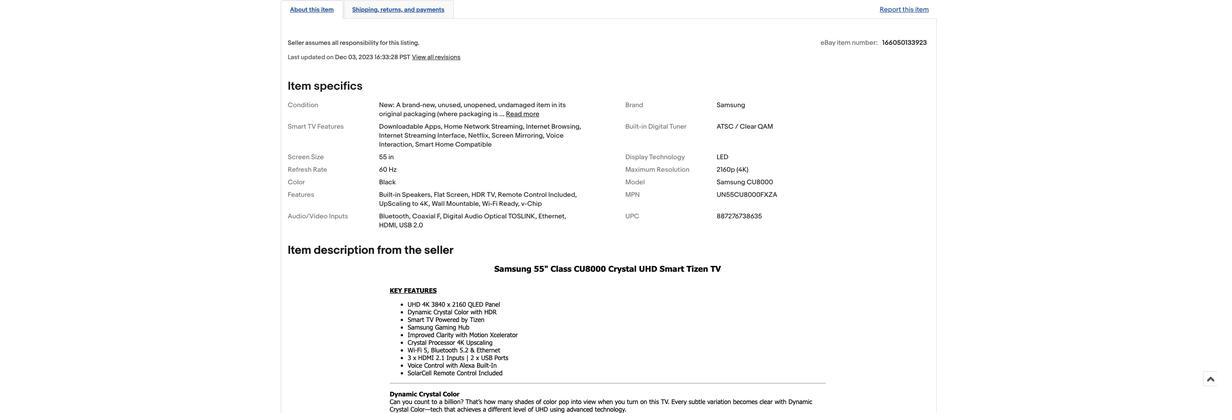 Task type: locate. For each thing, give the bounding box(es) containing it.
shipping, returns, and payments button
[[352, 5, 445, 14]]

1 horizontal spatial this
[[389, 39, 399, 47]]

tab list containing about this item
[[281, 0, 937, 19]]

wi-
[[482, 200, 493, 208]]

1 vertical spatial item
[[288, 244, 311, 258]]

2160p (4k)
[[717, 166, 749, 174]]

60
[[379, 166, 387, 174]]

tab list
[[281, 0, 937, 19]]

1 vertical spatial home
[[435, 141, 454, 149]]

built- up upscaling
[[379, 191, 395, 199]]

item description from the seller
[[288, 244, 454, 258]]

item for item specifics
[[288, 80, 311, 93]]

last updated on dec 03, 2023 16:33:28 pst view all revisions
[[288, 53, 461, 61]]

2 samsung from the top
[[717, 178, 745, 187]]

features down color on the left of the page
[[288, 191, 314, 199]]

home up interface,
[[444, 123, 463, 131]]

browsing,
[[552, 123, 581, 131]]

55 in
[[379, 153, 394, 162]]

1 horizontal spatial smart
[[415, 141, 434, 149]]

built-in digital tuner
[[626, 123, 687, 131]]

this inside button
[[309, 6, 320, 13]]

packaging down brand-
[[403, 110, 436, 119]]

1 packaging from the left
[[403, 110, 436, 119]]

new:
[[379, 101, 395, 110]]

upc
[[626, 213, 639, 221]]

digital right f,
[[443, 213, 463, 221]]

screen
[[492, 132, 514, 140], [288, 153, 310, 162]]

1 horizontal spatial built-
[[626, 123, 642, 131]]

item
[[288, 80, 311, 93], [288, 244, 311, 258]]

1 horizontal spatial all
[[427, 53, 434, 61]]

mirroring,
[[515, 132, 545, 140]]

smart down streaming
[[415, 141, 434, 149]]

view
[[412, 53, 426, 61]]

home down interface,
[[435, 141, 454, 149]]

samsung
[[717, 101, 745, 110], [717, 178, 745, 187]]

v-
[[521, 200, 527, 208]]

hz
[[389, 166, 397, 174]]

unused,
[[438, 101, 462, 110]]

0 vertical spatial built-
[[626, 123, 642, 131]]

digital left the tuner
[[648, 123, 668, 131]]

usb
[[399, 222, 412, 230]]

downloadable apps, home network streaming, internet browsing, internet streaming interface, netflix, screen mirroring, voice interaction, smart home compatible
[[379, 123, 581, 149]]

0 vertical spatial screen
[[492, 132, 514, 140]]

0 horizontal spatial screen
[[288, 153, 310, 162]]

built- down brand
[[626, 123, 642, 131]]

samsung up /
[[717, 101, 745, 110]]

1 horizontal spatial screen
[[492, 132, 514, 140]]

cu8000
[[747, 178, 773, 187]]

1 samsung from the top
[[717, 101, 745, 110]]

report this item link
[[876, 1, 934, 18]]

0 horizontal spatial this
[[309, 6, 320, 13]]

1 vertical spatial smart
[[415, 141, 434, 149]]

2 horizontal spatial this
[[903, 5, 914, 14]]

1 vertical spatial screen
[[288, 153, 310, 162]]

shipping, returns, and payments
[[352, 6, 445, 13]]

features right tv
[[317, 123, 344, 131]]

apps,
[[425, 123, 443, 131]]

technology
[[649, 153, 685, 162]]

tv
[[308, 123, 316, 131]]

1 horizontal spatial packaging
[[459, 110, 492, 119]]

in up upscaling
[[395, 191, 401, 199]]

internet up mirroring,
[[526, 123, 550, 131]]

rate
[[313, 166, 327, 174]]

in right 55 at the left top of the page
[[389, 153, 394, 162]]

built- for built-in digital tuner
[[626, 123, 642, 131]]

1 vertical spatial built-
[[379, 191, 395, 199]]

atsc / clear qam
[[717, 123, 773, 131]]

1 vertical spatial digital
[[443, 213, 463, 221]]

un55cu8000fxza
[[717, 191, 778, 199]]

0 horizontal spatial all
[[332, 39, 339, 47]]

about
[[290, 6, 308, 13]]

packaging down unopened,
[[459, 110, 492, 119]]

in left its
[[552, 101, 557, 110]]

screen up refresh on the top left of the page
[[288, 153, 310, 162]]

1 horizontal spatial digital
[[648, 123, 668, 131]]

maximum resolution
[[626, 166, 690, 174]]

0 vertical spatial smart
[[288, 123, 306, 131]]

60 hz
[[379, 166, 397, 174]]

item inside new: a brand-new, unused, unopened, undamaged item in its original packaging (where packaging is ...
[[537, 101, 550, 110]]

assumes
[[305, 39, 331, 47]]

item up the more
[[537, 101, 550, 110]]

dec
[[335, 53, 347, 61]]

upscaling
[[379, 200, 411, 208]]

wall
[[432, 200, 445, 208]]

0 vertical spatial all
[[332, 39, 339, 47]]

0 vertical spatial features
[[317, 123, 344, 131]]

1 horizontal spatial internet
[[526, 123, 550, 131]]

number:
[[852, 39, 878, 47]]

shipping,
[[352, 6, 379, 13]]

fi
[[493, 200, 498, 208]]

atsc
[[717, 123, 734, 131]]

item up the condition
[[288, 80, 311, 93]]

1 vertical spatial samsung
[[717, 178, 745, 187]]

compatible
[[455, 141, 492, 149]]

original
[[379, 110, 402, 119]]

chip
[[527, 200, 542, 208]]

refresh rate
[[288, 166, 327, 174]]

hdr
[[472, 191, 486, 199]]

samsung for samsung
[[717, 101, 745, 110]]

streaming,
[[492, 123, 525, 131]]

all right view on the top left of page
[[427, 53, 434, 61]]

in inside "built-in speakers, flat screen, hdr tv, remote control included, upscaling to 4k, wall mountable, wi-fi ready, v-chip"
[[395, 191, 401, 199]]

0 horizontal spatial packaging
[[403, 110, 436, 119]]

1 vertical spatial internet
[[379, 132, 403, 140]]

returns,
[[381, 6, 403, 13]]

this right for
[[389, 39, 399, 47]]

internet up the interaction,
[[379, 132, 403, 140]]

built-
[[626, 123, 642, 131], [379, 191, 395, 199]]

03,
[[348, 53, 357, 61]]

all
[[332, 39, 339, 47], [427, 53, 434, 61]]

and
[[404, 6, 415, 13]]

built-in speakers, flat screen, hdr tv, remote control included, upscaling to 4k, wall mountable, wi-fi ready, v-chip
[[379, 191, 577, 208]]

brand-
[[402, 101, 423, 110]]

item right about
[[321, 6, 334, 13]]

this right report
[[903, 5, 914, 14]]

1 vertical spatial features
[[288, 191, 314, 199]]

built- inside "built-in speakers, flat screen, hdr tv, remote control included, upscaling to 4k, wall mountable, wi-fi ready, v-chip"
[[379, 191, 395, 199]]

item down audio/video
[[288, 244, 311, 258]]

mpn
[[626, 191, 640, 199]]

1 item from the top
[[288, 80, 311, 93]]

seller
[[424, 244, 454, 258]]

screen down streaming,
[[492, 132, 514, 140]]

smart left tv
[[288, 123, 306, 131]]

0 horizontal spatial digital
[[443, 213, 463, 221]]

coaxial
[[412, 213, 436, 221]]

1 vertical spatial all
[[427, 53, 434, 61]]

in for 55 in
[[389, 153, 394, 162]]

samsung down the 2160p (4k) on the top right
[[717, 178, 745, 187]]

report
[[880, 5, 901, 14]]

this right about
[[309, 6, 320, 13]]

0 vertical spatial samsung
[[717, 101, 745, 110]]

description
[[314, 244, 375, 258]]

unopened,
[[464, 101, 497, 110]]

internet
[[526, 123, 550, 131], [379, 132, 403, 140]]

f,
[[437, 213, 442, 221]]

to
[[412, 200, 418, 208]]

0 vertical spatial item
[[288, 80, 311, 93]]

inputs
[[329, 213, 348, 221]]

16:33:28
[[375, 53, 398, 61]]

condition
[[288, 101, 318, 110]]

brand
[[626, 101, 643, 110]]

remote
[[498, 191, 522, 199]]

interaction,
[[379, 141, 414, 149]]

network
[[464, 123, 490, 131]]

in down brand
[[642, 123, 647, 131]]

all up on
[[332, 39, 339, 47]]

0 horizontal spatial built-
[[379, 191, 395, 199]]

2 item from the top
[[288, 244, 311, 258]]



Task type: describe. For each thing, give the bounding box(es) containing it.
0 vertical spatial home
[[444, 123, 463, 131]]

on
[[327, 53, 334, 61]]

black
[[379, 178, 396, 187]]

item inside button
[[321, 6, 334, 13]]

pst
[[400, 53, 410, 61]]

item right ebay on the right of the page
[[837, 39, 851, 47]]

refresh
[[288, 166, 312, 174]]

included,
[[549, 191, 577, 199]]

in inside new: a brand-new, unused, unopened, undamaged item in its original packaging (where packaging is ...
[[552, 101, 557, 110]]

(4k)
[[737, 166, 749, 174]]

screen inside downloadable apps, home network streaming, internet browsing, internet streaming interface, netflix, screen mirroring, voice interaction, smart home compatible
[[492, 132, 514, 140]]

smart inside downloadable apps, home network streaming, internet browsing, internet streaming interface, netflix, screen mirroring, voice interaction, smart home compatible
[[415, 141, 434, 149]]

ethernet,
[[539, 213, 566, 221]]

in for built-in digital tuner
[[642, 123, 647, 131]]

ebay
[[821, 39, 836, 47]]

about this item button
[[290, 5, 334, 14]]

color
[[288, 178, 305, 187]]

in for built-in speakers, flat screen, hdr tv, remote control included, upscaling to 4k, wall mountable, wi-fi ready, v-chip
[[395, 191, 401, 199]]

digital inside bluetooth, coaxial f, digital audio optical toslink, ethernet, hdmi, usb 2.0
[[443, 213, 463, 221]]

smart tv features
[[288, 123, 344, 131]]

optical
[[484, 213, 507, 221]]

item right report
[[916, 5, 929, 14]]

new,
[[423, 101, 437, 110]]

2160p
[[717, 166, 735, 174]]

this for about
[[309, 6, 320, 13]]

tuner
[[670, 123, 687, 131]]

interface,
[[438, 132, 467, 140]]

tv,
[[487, 191, 497, 199]]

bluetooth,
[[379, 213, 411, 221]]

control
[[524, 191, 547, 199]]

from
[[377, 244, 402, 258]]

voice
[[546, 132, 564, 140]]

specifics
[[314, 80, 363, 93]]

resolution
[[657, 166, 690, 174]]

clear
[[740, 123, 756, 131]]

downloadable
[[379, 123, 423, 131]]

built- for built-in speakers, flat screen, hdr tv, remote control included, upscaling to 4k, wall mountable, wi-fi ready, v-chip
[[379, 191, 395, 199]]

report this item
[[880, 5, 929, 14]]

speakers,
[[402, 191, 433, 199]]

screen size
[[288, 153, 324, 162]]

hdmi,
[[379, 222, 398, 230]]

0 vertical spatial internet
[[526, 123, 550, 131]]

streaming
[[405, 132, 436, 140]]

led
[[717, 153, 729, 162]]

0 vertical spatial digital
[[648, 123, 668, 131]]

audio
[[465, 213, 483, 221]]

its
[[559, 101, 566, 110]]

0 horizontal spatial internet
[[379, 132, 403, 140]]

ebay item number: 166050133923
[[821, 39, 927, 47]]

read
[[506, 110, 522, 119]]

revisions
[[435, 53, 461, 61]]

undamaged
[[498, 101, 535, 110]]

4k,
[[420, 200, 430, 208]]

display
[[626, 153, 648, 162]]

2 packaging from the left
[[459, 110, 492, 119]]

the
[[405, 244, 422, 258]]

read more button
[[506, 110, 540, 119]]

responsibility
[[340, 39, 379, 47]]

netflix,
[[468, 132, 490, 140]]

more
[[524, 110, 540, 119]]

model
[[626, 178, 645, 187]]

new: a brand-new, unused, unopened, undamaged item in its original packaging (where packaging is ...
[[379, 101, 566, 119]]

item for item description from the seller
[[288, 244, 311, 258]]

samsung for samsung cu8000
[[717, 178, 745, 187]]

(where
[[437, 110, 458, 119]]

item specifics
[[288, 80, 363, 93]]

0 horizontal spatial features
[[288, 191, 314, 199]]

flat
[[434, 191, 445, 199]]

...
[[500, 110, 505, 119]]

this for report
[[903, 5, 914, 14]]

55
[[379, 153, 387, 162]]

updated
[[301, 53, 325, 61]]

view all revisions link
[[410, 53, 461, 62]]

last
[[288, 53, 300, 61]]

ready,
[[499, 200, 520, 208]]

seller
[[288, 39, 304, 47]]

2.0
[[414, 222, 423, 230]]

is
[[493, 110, 498, 119]]

1 horizontal spatial features
[[317, 123, 344, 131]]

0 horizontal spatial smart
[[288, 123, 306, 131]]

toslink,
[[508, 213, 537, 221]]

audio/video inputs
[[288, 213, 348, 221]]

bluetooth, coaxial f, digital audio optical toslink, ethernet, hdmi, usb 2.0
[[379, 213, 566, 230]]

seller assumes all responsibility for this listing.
[[288, 39, 420, 47]]

samsung cu8000
[[717, 178, 773, 187]]

a
[[396, 101, 401, 110]]

2023
[[359, 53, 373, 61]]

887276738635
[[717, 213, 762, 221]]



Task type: vqa. For each thing, say whether or not it's contained in the screenshot.
sapphire to the right
no



